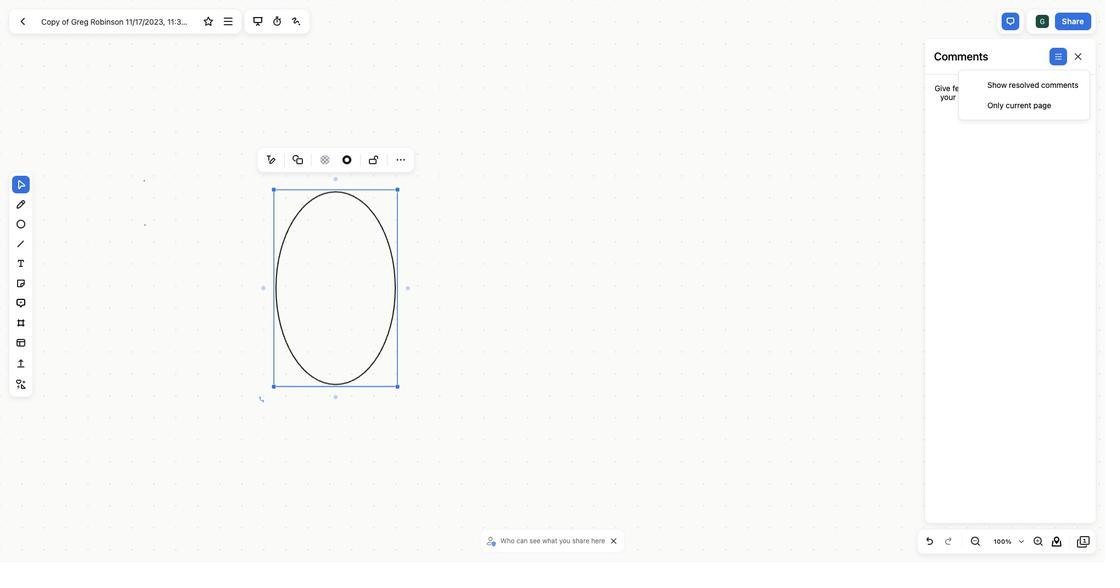Task type: vqa. For each thing, say whether or not it's contained in the screenshot.
Give feedback, make a note, or simply give your peers a shoutout using comments!
yes



Task type: locate. For each thing, give the bounding box(es) containing it.
more tools image
[[14, 378, 28, 391]]

comment panel image
[[1004, 15, 1018, 28]]

make
[[990, 84, 1009, 93]]

a
[[1011, 84, 1016, 93], [981, 92, 985, 102]]

simply
[[1047, 84, 1070, 93]]

or
[[1038, 84, 1045, 93]]

shoutout
[[987, 92, 1018, 102]]

a left note,
[[1011, 84, 1016, 93]]

text format image
[[265, 153, 278, 167]]

can
[[517, 537, 528, 546]]

a right peers
[[981, 92, 985, 102]]

lock element
[[365, 151, 383, 169]]

comments!
[[1042, 92, 1081, 102]]

zoom in image
[[1032, 536, 1045, 549]]

give
[[935, 84, 951, 93]]

more image
[[394, 153, 408, 167]]

menu
[[260, 149, 412, 171]]

laser image
[[290, 15, 303, 28]]

text format element
[[262, 151, 280, 169]]

shape element
[[289, 151, 307, 169]]

%
[[1006, 539, 1012, 546]]

using
[[1020, 92, 1040, 102]]

show resolved comments
[[988, 80, 1079, 89]]

share button
[[1055, 13, 1092, 30]]

Document name text field
[[33, 13, 198, 30]]

timer image
[[270, 15, 284, 28]]

lock image
[[367, 153, 381, 167]]

page
[[1034, 100, 1052, 110]]

here
[[592, 537, 605, 546]]

current
[[1006, 100, 1032, 110]]



Task type: describe. For each thing, give the bounding box(es) containing it.
dashboard image
[[16, 15, 29, 28]]

shape image
[[292, 153, 305, 167]]

pages image
[[1078, 536, 1091, 549]]

filter menu for comments image
[[1052, 50, 1065, 63]]

templates image
[[14, 336, 28, 350]]

more element
[[392, 151, 410, 169]]

who
[[501, 537, 515, 546]]

zoom out image
[[969, 536, 982, 549]]

see
[[530, 537, 541, 546]]

upload pdfs and images image
[[14, 357, 28, 370]]

undo image
[[924, 536, 937, 549]]

0 horizontal spatial a
[[981, 92, 985, 102]]

give
[[1072, 84, 1087, 93]]

feedback,
[[953, 84, 988, 93]]

note,
[[1018, 84, 1036, 93]]

fill image
[[318, 152, 332, 168]]

share
[[1063, 16, 1085, 26]]

what
[[543, 537, 558, 546]]

only
[[988, 100, 1004, 110]]

100 %
[[994, 539, 1012, 546]]

present image
[[251, 15, 264, 28]]

give feedback, make a note, or simply give your peers a shoutout using comments!
[[935, 84, 1087, 102]]

1 horizontal spatial a
[[1011, 84, 1016, 93]]

mini map image
[[1051, 536, 1064, 549]]

more options image
[[221, 15, 235, 28]]

100
[[994, 539, 1006, 546]]

you
[[560, 537, 571, 546]]

resolved
[[1009, 80, 1040, 89]]

your
[[941, 92, 956, 102]]

star this whiteboard image
[[202, 15, 215, 28]]

comments
[[1042, 80, 1079, 89]]

show
[[988, 80, 1007, 89]]

comments
[[935, 50, 989, 63]]

who can see what you share here
[[501, 537, 605, 546]]

peers
[[959, 92, 979, 102]]

share
[[573, 537, 590, 546]]

only current page
[[988, 100, 1052, 110]]

who can see what you share here button
[[485, 534, 608, 550]]



